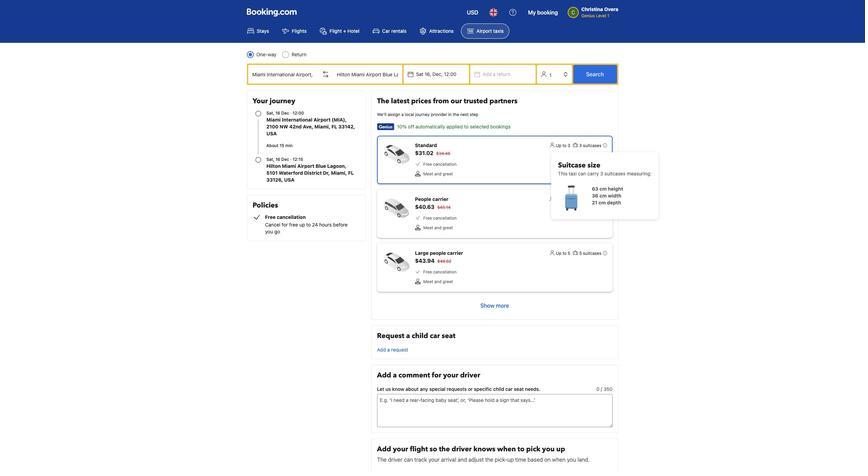Task type: describe. For each thing, give the bounding box(es) containing it.
my
[[528, 9, 536, 16]]

show
[[480, 303, 495, 309]]

policies
[[253, 201, 278, 210]]

show more
[[480, 303, 509, 309]]

2 horizontal spatial you
[[567, 457, 576, 463]]

meet and greet for $43.94
[[423, 279, 453, 284]]

to left 4 suitcases
[[562, 197, 566, 202]]

so
[[430, 444, 437, 454]]

people carrier $40.63 $45.14
[[415, 196, 451, 210]]

0 vertical spatial child
[[412, 331, 428, 341]]

one-
[[256, 51, 268, 57]]

overa
[[604, 6, 618, 12]]

to inside add your flight so the driver knows when to pick you up the driver can track your arrival and adjust the pick-up time based on when you land.
[[518, 444, 525, 454]]

search button
[[573, 65, 617, 84]]

add a request
[[377, 347, 408, 353]]

ave,
[[303, 124, 313, 130]]

driver for your
[[460, 371, 480, 380]]

carrier inside people carrier $40.63 $45.14
[[432, 196, 448, 202]]

E.g. 'I need a rear-facing baby seat', or, 'Please hold a sign that says…' text field
[[377, 394, 612, 427]]

$31.02
[[415, 150, 433, 156]]

nw
[[280, 124, 288, 130]]

and for $43.94
[[434, 279, 442, 284]]

to right applied
[[464, 124, 469, 130]]

carry
[[587, 171, 599, 176]]

1 vertical spatial child
[[493, 386, 504, 392]]

assign
[[388, 112, 400, 117]]

add a comment for your driver
[[377, 371, 480, 380]]

usa inside sat, 16 dec · 12:15 hilton miami airport blue lagoon, 5101 waterford district dr, miami, fl 33126, usa
[[284, 177, 294, 183]]

more
[[496, 303, 509, 309]]

before
[[333, 222, 348, 228]]

/
[[601, 386, 602, 392]]

Pick-up location field
[[248, 66, 317, 83]]

request a child car seat
[[377, 331, 455, 341]]

level
[[596, 13, 606, 18]]

your
[[253, 96, 268, 106]]

1 vertical spatial seat
[[514, 386, 524, 392]]

1 up from the top
[[556, 143, 561, 148]]

add for add a return
[[483, 71, 492, 77]]

miami, inside sat, 16 dec · 12:15 hilton miami airport blue lagoon, 5101 waterford district dr, miami, fl 33126, usa
[[331, 170, 347, 176]]

let
[[377, 386, 384, 392]]

cancellation for $34.46
[[433, 162, 457, 167]]

1 vertical spatial the
[[439, 444, 450, 454]]

miami inside sat, 16 dec · 12:15 hilton miami airport blue lagoon, 5101 waterford district dr, miami, fl 33126, usa
[[282, 163, 296, 169]]

3 suitcases
[[579, 143, 601, 148]]

based
[[528, 457, 543, 463]]

free for $40.63
[[423, 215, 432, 221]]

off
[[408, 124, 414, 130]]

stays
[[257, 28, 269, 34]]

a for request
[[387, 347, 390, 353]]

up for $43.94
[[556, 251, 562, 256]]

0 vertical spatial when
[[497, 444, 516, 454]]

Pick-up year number field
[[89, 69, 101, 76]]

2 horizontal spatial your
[[443, 371, 458, 380]]

sat, for miami
[[266, 111, 274, 116]]

circle empty image for hilton miami airport blue lagoon, 5101 waterford district dr, miami, fl 33126, usa
[[255, 157, 261, 163]]

dec,
[[432, 71, 443, 77]]

hilton
[[266, 163, 281, 169]]

free cancellation for $40.63
[[423, 215, 457, 221]]

Pick-up month number field
[[78, 69, 85, 76]]

Drop-off location field
[[333, 66, 402, 83]]

go
[[274, 229, 280, 234]]

0 / 350
[[597, 386, 612, 392]]

needs.
[[525, 386, 540, 392]]

2 vertical spatial driver
[[388, 457, 402, 463]]

greet for carrier
[[443, 279, 453, 284]]

attractions link
[[414, 23, 460, 39]]

one-way
[[256, 51, 276, 57]]

flight + hotel link
[[314, 23, 365, 39]]

airport taxis link
[[461, 23, 510, 39]]

free cancellation cancel for free up to 24 hours before you go
[[265, 214, 348, 234]]

meet and greet for $40.63
[[423, 225, 453, 230]]

return
[[497, 71, 510, 77]]

specific
[[474, 386, 492, 392]]

step
[[470, 112, 478, 117]]

$45.14
[[437, 205, 451, 210]]

large
[[415, 250, 429, 256]]

car rentals
[[382, 28, 406, 34]]

your journey
[[253, 96, 295, 106]]

arrival
[[441, 457, 456, 463]]

free inside free cancellation cancel for free up to 24 hours before you go
[[265, 214, 276, 220]]

hotel
[[347, 28, 359, 34]]

36
[[592, 193, 598, 199]]

booking
[[537, 9, 558, 16]]

cancellation for $40.63
[[433, 215, 457, 221]]

our
[[451, 96, 462, 106]]

size
[[588, 161, 600, 170]]

suitcases for $34.46
[[583, 143, 601, 148]]

track
[[414, 457, 427, 463]]

airport taxis
[[477, 28, 504, 34]]

min
[[285, 143, 293, 148]]

adjust
[[469, 457, 484, 463]]

the inside add your flight so the driver knows when to pick you up the driver can track your arrival and adjust the pick-up time based on when you land.
[[377, 457, 387, 463]]

cancellation inside free cancellation cancel for free up to 24 hours before you go
[[277, 214, 306, 220]]

12:15 timer
[[293, 157, 303, 162]]

1 vertical spatial up
[[556, 444, 565, 454]]

suitcases for carrier
[[583, 251, 601, 256]]

2 vertical spatial cm
[[599, 200, 606, 205]]

to inside free cancellation cancel for free up to 24 hours before you go
[[306, 222, 311, 228]]

12:00 inside the sat, 16 dec · 12:00 miami international airport (mia), 2100 nw 42nd ave, miami, fl 33142, usa
[[293, 111, 304, 116]]

add for add a request
[[377, 347, 386, 353]]

1 horizontal spatial journey
[[415, 112, 430, 117]]

1 vertical spatial cm
[[600, 193, 607, 199]]

miami inside the sat, 16 dec · 12:00 miami international airport (mia), 2100 nw 42nd ave, miami, fl 33142, usa
[[266, 117, 281, 123]]

sat 16, dec, 12:00
[[416, 71, 456, 77]]

suitcases for $40.63
[[583, 197, 601, 202]]

Drop-off location text field
[[333, 66, 402, 83]]

0 horizontal spatial seat
[[442, 331, 455, 341]]

width
[[608, 193, 621, 199]]

usa inside the sat, 16 dec · 12:00 miami international airport (mia), 2100 nw 42nd ave, miami, fl 33142, usa
[[266, 131, 277, 136]]

meet for $43.94
[[423, 279, 433, 284]]

1 horizontal spatial the
[[453, 112, 459, 117]]

miami, inside the sat, 16 dec · 12:00 miami international airport (mia), 2100 nw 42nd ave, miami, fl 33142, usa
[[314, 124, 330, 130]]

prices
[[411, 96, 431, 106]]

greet for $40.63
[[443, 225, 453, 230]]

or
[[468, 386, 473, 392]]

0 vertical spatial cm
[[600, 186, 607, 192]]

christina overa genius level 1
[[581, 6, 618, 18]]

show more button
[[377, 297, 612, 314]]

free cancellation for $31.02
[[423, 162, 457, 167]]

to left 5 suitcases
[[563, 251, 567, 256]]

sat, 16 dec · 12:00 miami international airport (mia), 2100 nw 42nd ave, miami, fl 33142, usa
[[266, 111, 355, 136]]

add a return button
[[470, 65, 536, 84]]

33142,
[[338, 124, 355, 130]]

63 cm height 36 cm width 21 cm depth
[[592, 186, 623, 205]]

add your flight so the driver knows when to pick you up the driver can track your arrival and adjust the pick-up time based on when you land.
[[377, 444, 590, 463]]

local
[[405, 112, 414, 117]]

my booking link
[[524, 4, 562, 21]]

let us know about any special requests or specific child car seat needs.
[[377, 386, 540, 392]]

blue
[[316, 163, 326, 169]]

(mia),
[[332, 117, 347, 123]]

attractions
[[429, 28, 454, 34]]

meet and greet for $31.02
[[423, 171, 453, 176]]

stays link
[[241, 23, 275, 39]]

cancellation for carrier
[[433, 269, 457, 275]]

1 horizontal spatial when
[[552, 457, 566, 463]]

us
[[385, 386, 391, 392]]

car rentals link
[[367, 23, 412, 39]]

about
[[266, 143, 278, 148]]

airport for blue
[[297, 163, 314, 169]]

3 inside suitcase size this taxi can carry 3 suitcases measuring:
[[600, 171, 603, 176]]

add inside add your flight so the driver knows when to pick you up the driver can track your arrival and adjust the pick-up time based on when you land.
[[377, 444, 391, 454]]



Task type: vqa. For each thing, say whether or not it's contained in the screenshot.
name for First name
no



Task type: locate. For each thing, give the bounding box(es) containing it.
about
[[406, 386, 419, 392]]

suitcases inside suitcase size this taxi can carry 3 suitcases measuring:
[[605, 171, 626, 176]]

driver up arrival
[[452, 444, 472, 454]]

up left time
[[507, 457, 514, 463]]

and down '$34.46'
[[434, 171, 442, 176]]

and down $48.82
[[434, 279, 442, 284]]

and down $45.14
[[434, 225, 442, 230]]

airport inside the sat, 16 dec · 12:00 miami international airport (mia), 2100 nw 42nd ave, miami, fl 33142, usa
[[314, 117, 331, 123]]

1 greet from the top
[[443, 171, 453, 176]]

0 horizontal spatial when
[[497, 444, 516, 454]]

· inside the sat, 16 dec · 12:00 miami international airport (mia), 2100 nw 42nd ave, miami, fl 33142, usa
[[290, 111, 292, 116]]

you for up
[[542, 444, 555, 454]]

and
[[434, 171, 442, 176], [434, 225, 442, 230], [434, 279, 442, 284], [458, 457, 467, 463]]

free
[[423, 162, 432, 167], [265, 214, 276, 220], [423, 215, 432, 221], [423, 269, 432, 275]]

3 up suitcase
[[568, 143, 570, 148]]

0 vertical spatial dec
[[281, 111, 289, 116]]

1 free cancellation from the top
[[423, 162, 457, 167]]

a
[[493, 71, 496, 77], [401, 112, 404, 117], [406, 331, 410, 341], [387, 347, 390, 353], [393, 371, 397, 380]]

you left land.
[[567, 457, 576, 463]]

dec for international
[[281, 111, 289, 116]]

latest
[[391, 96, 409, 106]]

· left '12:15' timer
[[290, 157, 292, 162]]

cm right 21
[[599, 200, 606, 205]]

1 horizontal spatial fl
[[348, 170, 354, 176]]

1 horizontal spatial car
[[505, 386, 513, 392]]

fl inside the sat, 16 dec · 12:00 miami international airport (mia), 2100 nw 42nd ave, miami, fl 33142, usa
[[332, 124, 337, 130]]

up inside free cancellation cancel for free up to 24 hours before you go
[[299, 222, 305, 228]]

suitcases up height
[[605, 171, 626, 176]]

0 vertical spatial greet
[[443, 171, 453, 176]]

carrier inside large people carrier $43.94 $48.82
[[447, 250, 463, 256]]

2 vertical spatial your
[[429, 457, 440, 463]]

you inside free cancellation cancel for free up to 24 hours before you go
[[265, 229, 273, 234]]

16 for miami
[[275, 111, 280, 116]]

meet and greet down $48.82
[[423, 279, 453, 284]]

Pick-up day number field
[[67, 69, 73, 76]]

0 horizontal spatial miami
[[266, 117, 281, 123]]

in
[[448, 112, 452, 117]]

up down this
[[556, 197, 561, 202]]

3 right carry
[[600, 171, 603, 176]]

airport up the district
[[297, 163, 314, 169]]

2 16 from the top
[[275, 157, 280, 162]]

fl inside sat, 16 dec · 12:15 hilton miami airport blue lagoon, 5101 waterford district dr, miami, fl 33126, usa
[[348, 170, 354, 176]]

way
[[268, 51, 276, 57]]

for for your
[[432, 371, 441, 380]]

2 horizontal spatial the
[[485, 457, 493, 463]]

0 vertical spatial for
[[282, 222, 288, 228]]

flights
[[292, 28, 307, 34]]

1 vertical spatial greet
[[443, 225, 453, 230]]

2 meet from the top
[[423, 225, 433, 230]]

sat, inside the sat, 16 dec · 12:00 miami international airport (mia), 2100 nw 42nd ave, miami, fl 33142, usa
[[266, 111, 274, 116]]

0 horizontal spatial can
[[404, 457, 413, 463]]

free for carrier
[[423, 269, 432, 275]]

0 vertical spatial airport
[[477, 28, 492, 34]]

10% off automatically applied to selected bookings
[[397, 124, 511, 130]]

· left 12:00 timer
[[290, 111, 292, 116]]

hours
[[319, 222, 332, 228]]

airport left (mia),
[[314, 117, 331, 123]]

1 horizontal spatial you
[[542, 444, 555, 454]]

sat, for hilton
[[266, 157, 274, 162]]

for inside free cancellation cancel for free up to 24 hours before you go
[[282, 222, 288, 228]]

and inside add your flight so the driver knows when to pick you up the driver can track your arrival and adjust the pick-up time based on when you land.
[[458, 457, 467, 463]]

3 right the up to 3 at the right top of page
[[579, 143, 582, 148]]

1 vertical spatial ·
[[290, 157, 292, 162]]

0 horizontal spatial for
[[282, 222, 288, 228]]

knows
[[473, 444, 495, 454]]

suitcase
[[558, 161, 586, 170]]

1 vertical spatial can
[[404, 457, 413, 463]]

automatically
[[416, 124, 445, 130]]

1 vertical spatial the
[[377, 457, 387, 463]]

airport inside airport taxis link
[[477, 28, 492, 34]]

0 horizontal spatial car
[[430, 331, 440, 341]]

1 the from the top
[[377, 96, 389, 106]]

when right on
[[552, 457, 566, 463]]

can inside add your flight so the driver knows when to pick you up the driver can track your arrival and adjust the pick-up time based on when you land.
[[404, 457, 413, 463]]

trusted
[[464, 96, 488, 106]]

2 vertical spatial up
[[556, 251, 562, 256]]

usd
[[467, 9, 478, 16]]

meet and greet down $45.14
[[423, 225, 453, 230]]

12:00 right dec,
[[444, 71, 456, 77]]

sat, down 'your journey'
[[266, 111, 274, 116]]

a up request
[[406, 331, 410, 341]]

0 vertical spatial up
[[299, 222, 305, 228]]

can left track
[[404, 457, 413, 463]]

+
[[343, 28, 346, 34]]

your account menu christina overa genius level 1 element
[[568, 3, 621, 19]]

0 vertical spatial the
[[453, 112, 459, 117]]

add a request button
[[377, 346, 408, 353]]

1 horizontal spatial seat
[[514, 386, 524, 392]]

up right free
[[299, 222, 305, 228]]

2 vertical spatial meet and greet
[[423, 279, 453, 284]]

2 the from the top
[[377, 457, 387, 463]]

the
[[453, 112, 459, 117], [439, 444, 450, 454], [485, 457, 493, 463]]

your left flight at the left bottom of the page
[[393, 444, 408, 454]]

1 vertical spatial miami
[[282, 163, 296, 169]]

up up suitcase
[[556, 143, 561, 148]]

sat, inside sat, 16 dec · 12:15 hilton miami airport blue lagoon, 5101 waterford district dr, miami, fl 33126, usa
[[266, 157, 274, 162]]

greet for $34.46
[[443, 171, 453, 176]]

cm right 36
[[600, 193, 607, 199]]

a left request
[[387, 347, 390, 353]]

comment
[[399, 371, 430, 380]]

· for miami
[[290, 157, 292, 162]]

fl down (mia),
[[332, 124, 337, 130]]

1 vertical spatial you
[[542, 444, 555, 454]]

1 vertical spatial for
[[432, 371, 441, 380]]

2 circle empty image from the top
[[255, 157, 261, 163]]

2 vertical spatial airport
[[297, 163, 314, 169]]

the down knows
[[485, 457, 493, 463]]

greet down $48.82
[[443, 279, 453, 284]]

12:00 timer
[[293, 111, 304, 116]]

about 15 min
[[266, 143, 293, 148]]

meet for $40.63
[[423, 225, 433, 230]]

greet down '$34.46'
[[443, 171, 453, 176]]

16 inside the sat, 16 dec · 12:00 miami international airport (mia), 2100 nw 42nd ave, miami, fl 33142, usa
[[275, 111, 280, 116]]

a inside button
[[387, 347, 390, 353]]

miami up waterford
[[282, 163, 296, 169]]

free for $34.46
[[423, 162, 432, 167]]

15
[[280, 143, 284, 148]]

people
[[430, 250, 446, 256]]

4 left 21
[[579, 197, 582, 202]]

your up requests
[[443, 371, 458, 380]]

2 vertical spatial free cancellation
[[423, 269, 457, 275]]

to left 24
[[306, 222, 311, 228]]

flights link
[[276, 23, 313, 39]]

add for add a comment for your driver
[[377, 371, 391, 380]]

miami, down lagoon,
[[331, 170, 347, 176]]

and for $31.02
[[434, 171, 442, 176]]

1 vertical spatial meet and greet
[[423, 225, 453, 230]]

add inside button
[[377, 347, 386, 353]]

meet for $31.02
[[423, 171, 433, 176]]

Pick-up location text field
[[248, 66, 317, 83]]

usa down waterford
[[284, 177, 294, 183]]

on
[[544, 457, 551, 463]]

16 inside sat, 16 dec · 12:15 hilton miami airport blue lagoon, 5101 waterford district dr, miami, fl 33126, usa
[[275, 157, 280, 162]]

greet
[[443, 171, 453, 176], [443, 225, 453, 230], [443, 279, 453, 284]]

booking.com image
[[247, 8, 296, 17]]

0 vertical spatial fl
[[332, 124, 337, 130]]

1 vertical spatial journey
[[415, 112, 430, 117]]

sat, up the hilton
[[266, 157, 274, 162]]

dec
[[281, 111, 289, 116], [281, 157, 289, 162]]

cancellation down $45.14
[[433, 215, 457, 221]]

0 vertical spatial miami,
[[314, 124, 330, 130]]

cancellation down '$34.46'
[[433, 162, 457, 167]]

1 horizontal spatial 3
[[579, 143, 582, 148]]

0 vertical spatial miami
[[266, 117, 281, 123]]

cancellation up free
[[277, 214, 306, 220]]

up right pick
[[556, 444, 565, 454]]

2 dec from the top
[[281, 157, 289, 162]]

airport left taxis
[[477, 28, 492, 34]]

1 vertical spatial car
[[505, 386, 513, 392]]

cm right '63'
[[600, 186, 607, 192]]

circle empty image
[[255, 111, 261, 116], [255, 157, 261, 163]]

3 up from the top
[[556, 251, 562, 256]]

2 5 from the left
[[579, 251, 582, 256]]

lagoon,
[[327, 163, 346, 169]]

car
[[430, 331, 440, 341], [505, 386, 513, 392]]

1 horizontal spatial can
[[578, 171, 586, 176]]

flight
[[410, 444, 428, 454]]

greet down $45.14
[[443, 225, 453, 230]]

0 vertical spatial meet
[[423, 171, 433, 176]]

0 horizontal spatial your
[[393, 444, 408, 454]]

child right specific
[[493, 386, 504, 392]]

1 horizontal spatial 12:00
[[444, 71, 456, 77]]

we'll assign a local journey provider in the next step
[[377, 112, 478, 117]]

1 vertical spatial airport
[[314, 117, 331, 123]]

1 vertical spatial miami,
[[331, 170, 347, 176]]

0 horizontal spatial usa
[[266, 131, 277, 136]]

2 · from the top
[[290, 157, 292, 162]]

usa
[[266, 131, 277, 136], [284, 177, 294, 183]]

miami up 2100
[[266, 117, 281, 123]]

0 horizontal spatial fl
[[332, 124, 337, 130]]

0 vertical spatial circle empty image
[[255, 111, 261, 116]]

sat, 16 dec · 12:15 hilton miami airport blue lagoon, 5101 waterford district dr, miami, fl 33126, usa
[[266, 157, 354, 183]]

0 horizontal spatial the
[[439, 444, 450, 454]]

suitcases up size
[[583, 143, 601, 148]]

usd button
[[463, 4, 482, 21]]

for for free
[[282, 222, 288, 228]]

2 vertical spatial up
[[507, 457, 514, 463]]

carrier up $48.82
[[447, 250, 463, 256]]

12:15
[[293, 157, 303, 162]]

dec for miami
[[281, 157, 289, 162]]

you down cancel
[[265, 229, 273, 234]]

63
[[592, 186, 598, 192]]

1 5 from the left
[[568, 251, 570, 256]]

the right so
[[439, 444, 450, 454]]

0 vertical spatial car
[[430, 331, 440, 341]]

free cancellation down $48.82
[[423, 269, 457, 275]]

0 vertical spatial ·
[[290, 111, 292, 116]]

suitcases down '63'
[[583, 197, 601, 202]]

16 up the hilton
[[275, 157, 280, 162]]

when up pick-
[[497, 444, 516, 454]]

0 horizontal spatial 3
[[568, 143, 570, 148]]

your down so
[[429, 457, 440, 463]]

1 4 from the left
[[568, 197, 570, 202]]

can right taxi
[[578, 171, 586, 176]]

a inside button
[[493, 71, 496, 77]]

up for $45.14
[[556, 197, 561, 202]]

carrier
[[432, 196, 448, 202], [447, 250, 463, 256]]

meet down $31.02
[[423, 171, 433, 176]]

dec inside sat, 16 dec · 12:15 hilton miami airport blue lagoon, 5101 waterford district dr, miami, fl 33126, usa
[[281, 157, 289, 162]]

cancel
[[265, 222, 280, 228]]

you for go
[[265, 229, 273, 234]]

miami, right ave,
[[314, 124, 330, 130]]

1 vertical spatial up
[[556, 197, 561, 202]]

3 free cancellation from the top
[[423, 269, 457, 275]]

1 horizontal spatial usa
[[284, 177, 294, 183]]

request
[[377, 331, 404, 341]]

standard
[[415, 142, 437, 148]]

2 sat, from the top
[[266, 157, 274, 162]]

free cancellation down '$34.46'
[[423, 162, 457, 167]]

2 4 from the left
[[579, 197, 582, 202]]

1 horizontal spatial 5
[[579, 251, 582, 256]]

seat
[[442, 331, 455, 341], [514, 386, 524, 392]]

1 vertical spatial 12:00
[[293, 111, 304, 116]]

0 horizontal spatial 5
[[568, 251, 570, 256]]

2 meet and greet from the top
[[423, 225, 453, 230]]

the latest prices from our trusted partners
[[377, 96, 518, 106]]

meet down $43.94
[[423, 279, 433, 284]]

3 meet from the top
[[423, 279, 433, 284]]

for up special
[[432, 371, 441, 380]]

free down $31.02
[[423, 162, 432, 167]]

international
[[282, 117, 312, 123]]

free
[[289, 222, 298, 228]]

1 circle empty image from the top
[[255, 111, 261, 116]]

for left free
[[282, 222, 288, 228]]

measuring:
[[627, 171, 652, 176]]

3 meet and greet from the top
[[423, 279, 453, 284]]

1 horizontal spatial miami
[[282, 163, 296, 169]]

fl
[[332, 124, 337, 130], [348, 170, 354, 176]]

carrier up $45.14
[[432, 196, 448, 202]]

child
[[412, 331, 428, 341], [493, 386, 504, 392]]

2 free cancellation from the top
[[423, 215, 457, 221]]

suitcases right up to 5
[[583, 251, 601, 256]]

24
[[312, 222, 318, 228]]

4 left 4 suitcases
[[568, 197, 570, 202]]

taxis
[[493, 28, 504, 34]]

1 vertical spatial circle empty image
[[255, 157, 261, 163]]

0 horizontal spatial 4
[[568, 197, 570, 202]]

0 vertical spatial carrier
[[432, 196, 448, 202]]

2100
[[266, 124, 278, 130]]

1 horizontal spatial your
[[429, 457, 440, 463]]

dec inside the sat, 16 dec · 12:00 miami international airport (mia), 2100 nw 42nd ave, miami, fl 33142, usa
[[281, 111, 289, 116]]

0 vertical spatial can
[[578, 171, 586, 176]]

5 right up to 5
[[579, 251, 582, 256]]

1 meet and greet from the top
[[423, 171, 453, 176]]

district
[[304, 170, 322, 176]]

dec left 12:00 timer
[[281, 111, 289, 116]]

1 vertical spatial 16
[[275, 157, 280, 162]]

2 vertical spatial the
[[485, 457, 493, 463]]

0 vertical spatial usa
[[266, 131, 277, 136]]

genius
[[581, 13, 595, 18]]

4
[[568, 197, 570, 202], [579, 197, 582, 202]]

1 vertical spatial dec
[[281, 157, 289, 162]]

driver left track
[[388, 457, 402, 463]]

1 vertical spatial meet
[[423, 225, 433, 230]]

2 greet from the top
[[443, 225, 453, 230]]

2 up from the top
[[556, 197, 561, 202]]

a for comment
[[393, 371, 397, 380]]

driver up or
[[460, 371, 480, 380]]

0
[[597, 386, 600, 392]]

a for child
[[406, 331, 410, 341]]

pick
[[526, 444, 540, 454]]

journey
[[270, 96, 295, 106], [415, 112, 430, 117]]

0 vertical spatial meet and greet
[[423, 171, 453, 176]]

flight
[[329, 28, 342, 34]]

1 sat, from the top
[[266, 111, 274, 116]]

3 greet from the top
[[443, 279, 453, 284]]

cancellation down $48.82
[[433, 269, 457, 275]]

return
[[292, 51, 307, 57]]

0 vertical spatial the
[[377, 96, 389, 106]]

free up cancel
[[265, 214, 276, 220]]

12:00 inside button
[[444, 71, 456, 77]]

16 for hilton
[[275, 157, 280, 162]]

airport for (mia),
[[314, 117, 331, 123]]

to
[[464, 124, 469, 130], [563, 143, 567, 148], [562, 197, 566, 202], [306, 222, 311, 228], [563, 251, 567, 256], [518, 444, 525, 454]]

and right arrival
[[458, 457, 467, 463]]

16 down 'your journey'
[[275, 111, 280, 116]]

1 vertical spatial your
[[393, 444, 408, 454]]

1 · from the top
[[290, 111, 292, 116]]

usa down 2100
[[266, 131, 277, 136]]

12:00 up international
[[293, 111, 304, 116]]

a up know
[[393, 371, 397, 380]]

your
[[443, 371, 458, 380], [393, 444, 408, 454], [429, 457, 440, 463]]

journey right 'local'
[[415, 112, 430, 117]]

my booking
[[528, 9, 558, 16]]

and for $40.63
[[434, 225, 442, 230]]

0 horizontal spatial journey
[[270, 96, 295, 106]]

sat 16, dec, 12:00 button
[[404, 65, 469, 84]]

$43.94
[[415, 258, 435, 264]]

meet down $40.63 at the top
[[423, 225, 433, 230]]

1 horizontal spatial up
[[507, 457, 514, 463]]

journey up 12:00 timer
[[270, 96, 295, 106]]

suitcases
[[583, 143, 601, 148], [605, 171, 626, 176], [583, 197, 601, 202], [583, 251, 601, 256]]

0 vertical spatial your
[[443, 371, 458, 380]]

0 vertical spatial you
[[265, 229, 273, 234]]

2 horizontal spatial 3
[[600, 171, 603, 176]]

0 horizontal spatial you
[[265, 229, 273, 234]]

0 vertical spatial seat
[[442, 331, 455, 341]]

0 vertical spatial 12:00
[[444, 71, 456, 77]]

1 vertical spatial fl
[[348, 170, 354, 176]]

1 meet from the top
[[423, 171, 433, 176]]

1 horizontal spatial 4
[[579, 197, 582, 202]]

10%
[[397, 124, 407, 130]]

5 left 5 suitcases
[[568, 251, 570, 256]]

0 vertical spatial sat,
[[266, 111, 274, 116]]

1 horizontal spatial miami,
[[331, 170, 347, 176]]

0 vertical spatial up
[[556, 143, 561, 148]]

2 vertical spatial greet
[[443, 279, 453, 284]]

standard $31.02 $34.46
[[415, 142, 450, 156]]

free cancellation for $43.94
[[423, 269, 457, 275]]

0 horizontal spatial child
[[412, 331, 428, 341]]

the right in
[[453, 112, 459, 117]]

1 16 from the top
[[275, 111, 280, 116]]

can inside suitcase size this taxi can carry 3 suitcases measuring:
[[578, 171, 586, 176]]

· inside sat, 16 dec · 12:15 hilton miami airport blue lagoon, 5101 waterford district dr, miami, fl 33126, usa
[[290, 157, 292, 162]]

fl right dr, on the top left
[[348, 170, 354, 176]]

2 vertical spatial you
[[567, 457, 576, 463]]

driver for the
[[452, 444, 472, 454]]

you up on
[[542, 444, 555, 454]]

up left 5 suitcases
[[556, 251, 562, 256]]

to up time
[[518, 444, 525, 454]]

free cancellation down $45.14
[[423, 215, 457, 221]]

16,
[[425, 71, 431, 77]]

child right 'request'
[[412, 331, 428, 341]]

0 horizontal spatial up
[[299, 222, 305, 228]]

meet and greet down '$34.46'
[[423, 171, 453, 176]]

a left the return
[[493, 71, 496, 77]]

0 vertical spatial journey
[[270, 96, 295, 106]]

circle empty image for miami international airport (mia), 2100 nw 42nd ave, miami, fl 33142, usa
[[255, 111, 261, 116]]

up
[[299, 222, 305, 228], [556, 444, 565, 454], [507, 457, 514, 463]]

· for international
[[290, 111, 292, 116]]

0 vertical spatial 16
[[275, 111, 280, 116]]

1 vertical spatial when
[[552, 457, 566, 463]]

2 vertical spatial meet
[[423, 279, 433, 284]]

$48.82
[[437, 259, 451, 264]]

land.
[[578, 457, 590, 463]]

meet
[[423, 171, 433, 176], [423, 225, 433, 230], [423, 279, 433, 284]]

5 suitcases
[[579, 251, 601, 256]]

a for return
[[493, 71, 496, 77]]

selected
[[470, 124, 489, 130]]

0 vertical spatial driver
[[460, 371, 480, 380]]

1 dec from the top
[[281, 111, 289, 116]]

free down $40.63 at the top
[[423, 215, 432, 221]]

dec left '12:15' timer
[[281, 157, 289, 162]]

special
[[429, 386, 445, 392]]

to up suitcase
[[563, 143, 567, 148]]

airport inside sat, 16 dec · 12:15 hilton miami airport blue lagoon, 5101 waterford district dr, miami, fl 33126, usa
[[297, 163, 314, 169]]

350
[[604, 386, 612, 392]]

1 vertical spatial sat,
[[266, 157, 274, 162]]

add inside button
[[483, 71, 492, 77]]

a left 'local'
[[401, 112, 404, 117]]

free down $43.94
[[423, 269, 432, 275]]

0 vertical spatial free cancellation
[[423, 162, 457, 167]]



